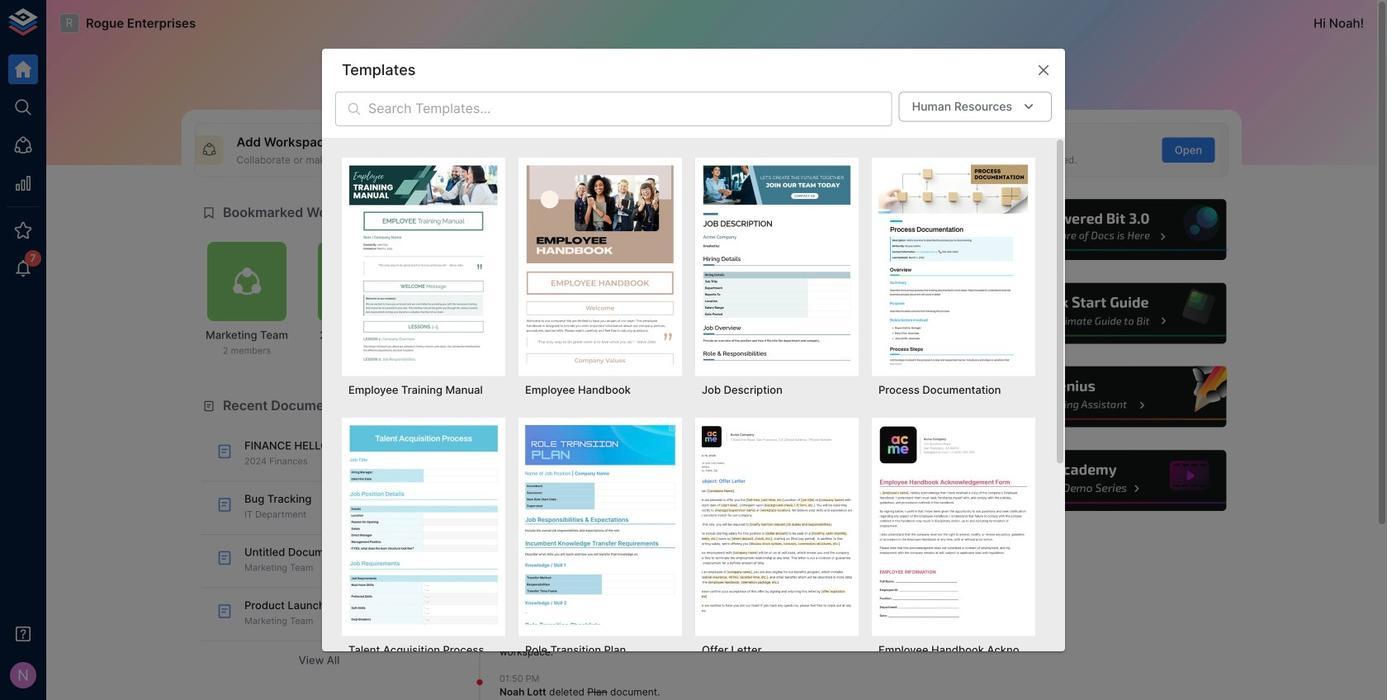 Task type: describe. For each thing, give the bounding box(es) containing it.
employee training manual image
[[349, 164, 499, 365]]

process documentation image
[[879, 164, 1029, 365]]

4 help image from the top
[[980, 448, 1229, 514]]

job description image
[[702, 164, 852, 365]]

2 help image from the top
[[980, 281, 1229, 346]]

offer letter image
[[702, 424, 852, 625]]

1 help image from the top
[[980, 197, 1229, 263]]

talent acquisition process image
[[349, 424, 499, 625]]

3 help image from the top
[[980, 364, 1229, 430]]



Task type: vqa. For each thing, say whether or not it's contained in the screenshot.
MARKETING TEAM
no



Task type: locate. For each thing, give the bounding box(es) containing it.
dialog
[[322, 49, 1065, 700]]

help image
[[980, 197, 1229, 263], [980, 281, 1229, 346], [980, 364, 1229, 430], [980, 448, 1229, 514]]

Search Templates... text field
[[368, 92, 893, 126]]

role transition plan image
[[525, 424, 676, 625]]

employee handbook acknowledgement form image
[[879, 424, 1029, 625]]

employee handbook image
[[525, 164, 676, 365]]



